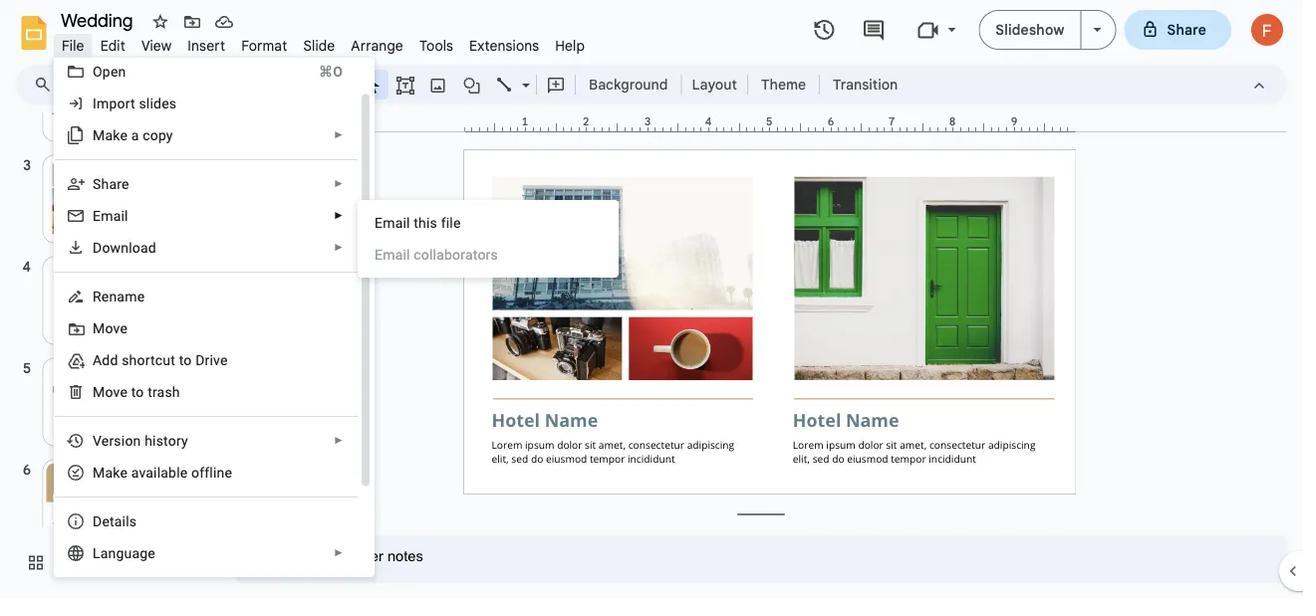 Task type: describe. For each thing, give the bounding box(es) containing it.
il
[[403, 215, 410, 231]]

email e element
[[93, 208, 134, 224]]

add shortcut to drive , element
[[93, 352, 234, 369]]

format
[[241, 37, 287, 54]]

import
[[93, 95, 135, 112]]

version h istory
[[93, 433, 188, 449]]

view
[[141, 37, 172, 54]]

view menu item
[[133, 34, 180, 57]]

k
[[113, 465, 120, 481]]

t
[[131, 384, 136, 401]]

make available offline k element
[[93, 465, 238, 481]]

transition
[[833, 76, 898, 93]]

make
[[93, 127, 128, 143]]

e for mail
[[93, 208, 101, 224]]

main toolbar
[[59, 70, 908, 100]]

slideshow button
[[979, 10, 1081, 50]]

o pen
[[93, 63, 126, 80]]

a for make
[[131, 127, 139, 143]]

ownload
[[102, 240, 156, 256]]

Star checkbox
[[146, 8, 174, 36]]

extensions menu item
[[461, 34, 547, 57]]

slide menu item
[[295, 34, 343, 57]]

help
[[555, 37, 585, 54]]

presentation options image
[[1093, 28, 1101, 32]]

email collaborators e element
[[375, 247, 504, 263]]

version
[[93, 433, 141, 449]]

istory
[[153, 433, 188, 449]]

e mail
[[93, 208, 128, 224]]

ove
[[105, 320, 128, 337]]

layout
[[692, 76, 737, 93]]

► for d ownload
[[334, 242, 344, 254]]

pen
[[102, 63, 126, 80]]

move m element
[[93, 320, 134, 337]]

background button
[[580, 70, 677, 100]]

menu bar banner
[[0, 0, 1303, 600]]

move t o trash
[[93, 384, 180, 401]]

Menus field
[[25, 71, 69, 99]]

import slides z element
[[93, 95, 183, 112]]

download d element
[[93, 240, 162, 256]]

em a il this file
[[375, 215, 461, 231]]

anguage
[[100, 545, 155, 562]]

d ownload
[[93, 240, 156, 256]]

available
[[131, 465, 188, 481]]

this
[[414, 215, 437, 231]]

⌘o element
[[295, 62, 343, 82]]

file
[[62, 37, 84, 54]]

format menu item
[[233, 34, 295, 57]]

shape image
[[461, 71, 484, 99]]

share
[[1167, 21, 1207, 38]]

shortcut
[[122, 352, 175, 369]]

mail for mail
[[101, 208, 128, 224]]

m ove
[[93, 320, 128, 337]]

e mail collaborators
[[375, 247, 498, 263]]

make a c opy
[[93, 127, 173, 143]]

l anguage
[[93, 545, 155, 562]]

open o element
[[93, 63, 132, 80]]

language l element
[[93, 545, 161, 562]]

l
[[93, 545, 100, 562]]

file menu item
[[54, 34, 92, 57]]

menu item inside menu
[[375, 245, 603, 265]]

ename
[[101, 288, 145, 305]]

e
[[120, 465, 128, 481]]

tools menu item
[[411, 34, 461, 57]]

offline
[[191, 465, 232, 481]]

► for opy
[[334, 130, 344, 141]]

to
[[179, 352, 192, 369]]

► for e mail
[[334, 210, 344, 222]]

s hare
[[93, 176, 129, 192]]

ma
[[93, 465, 113, 481]]

email this file a element
[[375, 215, 467, 231]]

move to trash t element
[[93, 384, 186, 401]]



Task type: locate. For each thing, give the bounding box(es) containing it.
s
[[93, 176, 101, 192]]

menu bar inside menu bar banner
[[54, 26, 593, 59]]

mail down share s element
[[101, 208, 128, 224]]

move
[[93, 384, 128, 401]]

arrange menu item
[[343, 34, 411, 57]]

0 horizontal spatial e
[[93, 208, 101, 224]]

m
[[93, 320, 105, 337]]

o
[[93, 63, 102, 80]]

e for mail collaborators
[[375, 247, 383, 263]]

rename r element
[[93, 288, 151, 305]]

menu
[[47, 0, 375, 578], [358, 200, 619, 278]]

arrange
[[351, 37, 403, 54]]

mail down il
[[383, 247, 410, 263]]

►
[[334, 130, 344, 141], [334, 178, 344, 190], [334, 210, 344, 222], [334, 242, 344, 254], [334, 435, 344, 447], [334, 548, 344, 559]]

insert
[[188, 37, 225, 54]]

opy
[[150, 127, 173, 143]]

insert menu item
[[180, 34, 233, 57]]

menu bar containing file
[[54, 26, 593, 59]]

menu containing em
[[358, 200, 619, 278]]

add shortcut to drive
[[93, 352, 228, 369]]

0 horizontal spatial a
[[131, 127, 139, 143]]

3 ► from the top
[[334, 210, 344, 222]]

a for em
[[395, 215, 403, 231]]

collaborators
[[414, 247, 498, 263]]

details
[[93, 514, 137, 530]]

► for s hare
[[334, 178, 344, 190]]

layout button
[[686, 70, 743, 100]]

1 vertical spatial a
[[395, 215, 403, 231]]

► for istory
[[334, 435, 344, 447]]

6 ► from the top
[[334, 548, 344, 559]]

mail for mail collaborators
[[383, 247, 410, 263]]

em
[[375, 215, 395, 231]]

o
[[136, 384, 144, 401]]

slideshow
[[996, 21, 1065, 38]]

slide
[[303, 37, 335, 54]]

theme
[[761, 76, 806, 93]]

a left c
[[131, 127, 139, 143]]

r ename
[[93, 288, 145, 305]]

► for l anguage
[[334, 548, 344, 559]]

2 ► from the top
[[334, 178, 344, 190]]

import slides
[[93, 95, 177, 112]]

application
[[0, 0, 1303, 600]]

0 vertical spatial a
[[131, 127, 139, 143]]

e down s
[[93, 208, 101, 224]]

a left this on the top left of page
[[395, 215, 403, 231]]

e down em
[[375, 247, 383, 263]]

1 horizontal spatial e
[[375, 247, 383, 263]]

insert image image
[[427, 71, 450, 99]]

share button
[[1124, 10, 1231, 50]]

4 ► from the top
[[334, 242, 344, 254]]

add
[[93, 352, 118, 369]]

⌘o
[[319, 63, 343, 80]]

0 vertical spatial mail
[[101, 208, 128, 224]]

r
[[93, 288, 101, 305]]

extensions
[[469, 37, 539, 54]]

hare
[[101, 176, 129, 192]]

trash
[[148, 384, 180, 401]]

background
[[589, 76, 668, 93]]

edit menu item
[[92, 34, 133, 57]]

a
[[131, 127, 139, 143], [395, 215, 403, 231]]

file
[[441, 215, 461, 231]]

details b element
[[93, 514, 143, 530]]

ma k e available offline
[[93, 465, 232, 481]]

tools
[[419, 37, 453, 54]]

menu bar
[[54, 26, 593, 59]]

0 horizontal spatial mail
[[101, 208, 128, 224]]

navigation
[[0, 48, 219, 600]]

make a copy c element
[[93, 127, 179, 143]]

1 horizontal spatial mail
[[383, 247, 410, 263]]

Rename text field
[[54, 8, 144, 32]]

menu containing o
[[47, 0, 375, 578]]

slides
[[139, 95, 177, 112]]

version history h element
[[93, 433, 194, 449]]

5 ► from the top
[[334, 435, 344, 447]]

h
[[145, 433, 153, 449]]

transition button
[[824, 70, 907, 100]]

edit
[[100, 37, 125, 54]]

menu item
[[375, 245, 603, 265]]

1 vertical spatial e
[[375, 247, 383, 263]]

c
[[143, 127, 150, 143]]

help menu item
[[547, 34, 593, 57]]

1 horizontal spatial a
[[395, 215, 403, 231]]

0 vertical spatial e
[[93, 208, 101, 224]]

1 ► from the top
[[334, 130, 344, 141]]

1 vertical spatial mail
[[383, 247, 410, 263]]

e
[[93, 208, 101, 224], [375, 247, 383, 263]]

drive
[[195, 352, 228, 369]]

theme button
[[752, 70, 815, 100]]

menu item containing e
[[375, 245, 603, 265]]

mail
[[101, 208, 128, 224], [383, 247, 410, 263]]

share s element
[[93, 176, 135, 192]]

d
[[93, 240, 102, 256]]

application containing slideshow
[[0, 0, 1303, 600]]



Task type: vqa. For each thing, say whether or not it's contained in the screenshot.
Arial option
no



